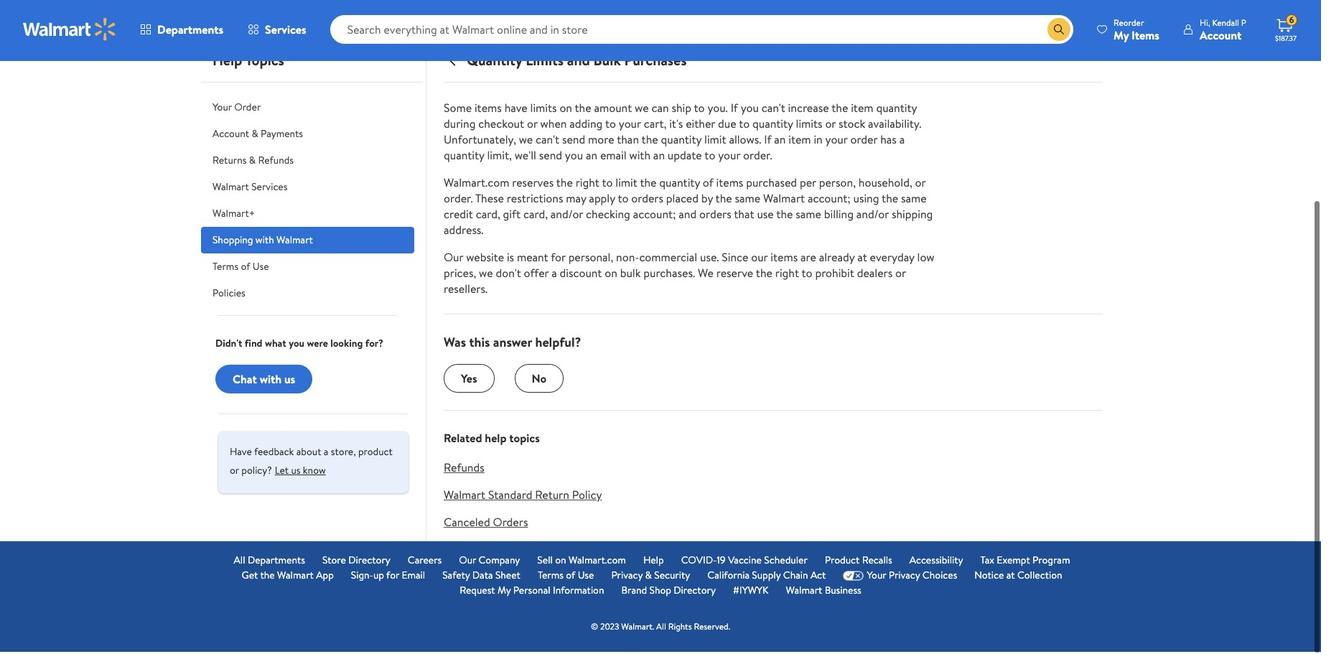 Task type: vqa. For each thing, say whether or not it's contained in the screenshot.
the bottom the All
yes



Task type: describe. For each thing, give the bounding box(es) containing it.
1 horizontal spatial your
[[718, 149, 740, 165]]

2 card, from the left
[[523, 208, 548, 224]]

us inside let us know button
[[291, 465, 300, 480]]

a inside some items have limits on the amount we can ship to you. if you can't increase the item quantity during checkout or when adding to your cart, it's either due to quantity limits or stock availability. unfortunately, we can't send more than the quantity limit allows. if an item in your order has a quantity limit, we'll send you an email with an update to your order.
[[899, 134, 905, 149]]

1 vertical spatial of
[[241, 261, 250, 276]]

2 horizontal spatial your
[[825, 134, 848, 149]]

store directory link
[[322, 555, 390, 570]]

your for your order
[[213, 102, 232, 116]]

to right due
[[739, 118, 750, 134]]

the right increase
[[832, 102, 848, 118]]

covid-19 vaccine scheduler link
[[681, 555, 808, 570]]

0 vertical spatial and
[[567, 52, 590, 72]]

shop
[[649, 585, 671, 599]]

0 vertical spatial terms
[[213, 261, 238, 276]]

0 horizontal spatial account;
[[633, 208, 676, 224]]

1 horizontal spatial an
[[653, 149, 665, 165]]

walmart+
[[213, 208, 255, 223]]

privacy choices icon image
[[843, 573, 864, 583]]

1 vertical spatial terms of use
[[538, 570, 594, 584]]

get
[[242, 570, 258, 584]]

1 vertical spatial terms of use link
[[538, 570, 594, 585]]

amount
[[594, 102, 632, 118]]

to right apply
[[618, 192, 629, 208]]

choices
[[922, 570, 957, 584]]

safety data sheet
[[442, 570, 520, 584]]

program
[[1032, 555, 1070, 569]]

0 vertical spatial if
[[731, 102, 738, 118]]

helpful?
[[535, 335, 581, 353]]

& for privacy
[[645, 570, 652, 584]]

email
[[600, 149, 626, 165]]

0 horizontal spatial you
[[289, 338, 304, 353]]

the left the placed
[[640, 177, 657, 192]]

policies link
[[201, 282, 414, 309]]

or inside walmart.com reserves the right to limit the quantity of items purchased per person, household, or order. these restrictions may apply to orders placed by the same walmart account; using the same credit card, gift card, and/or checking account; and orders that use the same billing and/or shipping address.
[[915, 177, 926, 192]]

reorder my items
[[1114, 18, 1159, 45]]

1 vertical spatial terms
[[538, 570, 564, 584]]

send right the we'll
[[539, 149, 562, 165]]

supply
[[752, 570, 781, 584]]

0 horizontal spatial orders
[[631, 192, 663, 208]]

walmart down walmart+ link
[[276, 235, 313, 249]]

1 horizontal spatial if
[[764, 134, 771, 149]]

0 horizontal spatial same
[[735, 192, 760, 208]]

©
[[591, 622, 598, 635]]

at inside "our website is meant for personal, non-commercial use. since our items are already at everyday low prices, we don't offer a discount on bulk purchases. we reserve the right to prohibit dealers or resellers."
[[857, 251, 867, 267]]

1 vertical spatial departments
[[248, 555, 305, 569]]

6
[[1289, 16, 1294, 28]]

services inside dropdown button
[[265, 24, 306, 39]]

checkout
[[478, 118, 524, 134]]

0 horizontal spatial all
[[234, 555, 245, 569]]

0 horizontal spatial item
[[788, 134, 811, 149]]

or inside have feedback about a store, product or policy?
[[230, 465, 239, 480]]

to down email
[[602, 177, 613, 192]]

walmart inside tax exempt program get the walmart app
[[277, 570, 314, 584]]

act
[[810, 570, 826, 584]]

standard
[[488, 489, 532, 505]]

account inside hi, kendall p account
[[1200, 29, 1241, 45]]

to inside "our website is meant for personal, non-commercial use. since our items are already at everyday low prices, we don't offer a discount on bulk purchases. we reserve the right to prohibit dealers or resellers."
[[802, 267, 812, 283]]

than
[[617, 134, 639, 149]]

it's
[[669, 118, 683, 134]]

1 vertical spatial all
[[656, 622, 666, 635]]

walmart down refunds link
[[444, 489, 485, 505]]

shopping with walmart
[[213, 235, 313, 249]]

canceled orders
[[444, 516, 528, 532]]

on inside some items have limits on the amount we can ship to you. if you can't increase the item quantity during checkout or when adding to your cart, it's either due to quantity limits or stock availability. unfortunately, we can't send more than the quantity limit allows. if an item in your order has a quantity limit, we'll send you an email with an update to your order.
[[560, 102, 572, 118]]

or right in
[[825, 118, 836, 134]]

the right by
[[716, 192, 732, 208]]

yes
[[461, 372, 477, 388]]

1 vertical spatial use
[[578, 570, 594, 584]]

non-
[[616, 251, 639, 267]]

household,
[[859, 177, 912, 192]]

let us know button
[[275, 461, 326, 484]]

personal,
[[568, 251, 613, 267]]

p
[[1241, 18, 1246, 31]]

gift
[[503, 208, 521, 224]]

account & payments
[[213, 129, 303, 143]]

1 horizontal spatial same
[[796, 208, 821, 224]]

topics
[[509, 432, 540, 448]]

purchases.
[[643, 267, 695, 283]]

availability.
[[868, 118, 921, 134]]

services button
[[236, 14, 319, 49]]

walmart standard return policy
[[444, 489, 602, 505]]

the right use
[[776, 208, 793, 224]]

walmart inside walmart.com reserves the right to limit the quantity of items purchased per person, household, or order. these restrictions may apply to orders placed by the same walmart account; using the same credit card, gift card, and/or checking account; and orders that use the same billing and/or shipping address.
[[763, 192, 805, 208]]

right inside "our website is meant for personal, non-commercial use. since our items are already at everyday low prices, we don't offer a discount on bulk purchases. we reserve the right to prohibit dealers or resellers."
[[775, 267, 799, 283]]

our for our company
[[459, 555, 476, 569]]

some
[[444, 102, 472, 118]]

to right ship
[[694, 102, 705, 118]]

2 vertical spatial on
[[555, 555, 566, 569]]

exempt
[[997, 555, 1030, 569]]

privacy & security link
[[611, 570, 690, 585]]

walmart.com inside sell on walmart.com link
[[569, 555, 626, 569]]

my inside the notice at collection request my personal information
[[498, 585, 511, 599]]

limit inside some items have limits on the amount we can ship to you. if you can't increase the item quantity during checkout or when adding to your cart, it's either due to quantity limits or stock availability. unfortunately, we can't send more than the quantity limit allows. if an item in your order has a quantity limit, we'll send you an email with an update to your order.
[[704, 134, 726, 149]]

no button
[[514, 366, 564, 395]]

1 vertical spatial account
[[213, 129, 249, 143]]

search icon image
[[1053, 26, 1065, 37]]

0 horizontal spatial can't
[[536, 134, 559, 149]]

product
[[358, 447, 393, 461]]

offer
[[524, 267, 549, 283]]

we
[[698, 267, 714, 283]]

items inside "our website is meant for personal, non-commercial use. since our items are already at everyday low prices, we don't offer a discount on bulk purchases. we reserve the right to prohibit dealers or resellers."
[[771, 251, 798, 267]]

0 vertical spatial can't
[[761, 102, 785, 118]]

and inside walmart.com reserves the right to limit the quantity of items purchased per person, household, or order. these restrictions may apply to orders placed by the same walmart account; using the same credit card, gift card, and/or checking account; and orders that use the same billing and/or shipping address.
[[679, 208, 697, 224]]

0 horizontal spatial refunds
[[258, 155, 294, 169]]

my inside reorder my items
[[1114, 29, 1129, 45]]

unfortunately,
[[444, 134, 516, 149]]

rights
[[668, 622, 692, 635]]

0 horizontal spatial an
[[586, 149, 597, 165]]

1 vertical spatial services
[[251, 182, 287, 196]]

to left than
[[605, 118, 616, 134]]

return
[[535, 489, 569, 505]]

walmart standard return policy link
[[444, 489, 602, 505]]

walmart.com reserves the right to limit the quantity of items purchased per person, household, or order. these restrictions may apply to orders placed by the same walmart account; using the same credit card, gift card, and/or checking account; and orders that use the same billing and/or shipping address.
[[444, 177, 933, 240]]

kendall
[[1212, 18, 1239, 31]]

0 horizontal spatial limits
[[530, 102, 557, 118]]

the right than
[[642, 134, 658, 149]]

chat with us
[[233, 373, 295, 389]]

0 horizontal spatial for
[[386, 570, 399, 584]]

that
[[734, 208, 754, 224]]

order
[[850, 134, 878, 149]]

feedback
[[254, 447, 294, 461]]

didn't
[[215, 338, 242, 353]]

dealers
[[857, 267, 893, 283]]

1 vertical spatial directory
[[674, 585, 716, 599]]

store
[[322, 555, 346, 569]]

tax exempt program link
[[980, 555, 1070, 570]]

adding
[[570, 118, 603, 134]]

apply
[[589, 192, 615, 208]]

departments button
[[128, 14, 236, 49]]

help
[[485, 432, 506, 448]]

our for our website is meant for personal, non-commercial use. since our items are already at everyday low prices, we don't offer a discount on bulk purchases. we reserve the right to prohibit dealers or resellers.
[[444, 251, 463, 267]]

#iywyk
[[733, 585, 769, 599]]

chain
[[783, 570, 808, 584]]

items inside some items have limits on the amount we can ship to you. if you can't increase the item quantity during checkout or when adding to your cart, it's either due to quantity limits or stock availability. unfortunately, we can't send more than the quantity limit allows. if an item in your order has a quantity limit, we'll send you an email with an update to your order.
[[475, 102, 502, 118]]

personal
[[513, 585, 550, 599]]

returns & refunds link
[[201, 149, 414, 176]]

1 horizontal spatial of
[[566, 570, 575, 584]]

find
[[245, 338, 262, 353]]

items inside walmart.com reserves the right to limit the quantity of items purchased per person, household, or order. these restrictions may apply to orders placed by the same walmart account; using the same credit card, gift card, and/or checking account; and orders that use the same billing and/or shipping address.
[[716, 177, 743, 192]]

hi, kendall p account
[[1200, 18, 1246, 45]]

order. inside walmart.com reserves the right to limit the quantity of items purchased per person, household, or order. these restrictions may apply to orders placed by the same walmart account; using the same credit card, gift card, and/or checking account; and orders that use the same billing and/or shipping address.
[[444, 192, 473, 208]]

our website is meant for personal, non-commercial use. since our items are already at everyday low prices, we don't offer a discount on bulk purchases. we reserve the right to prohibit dealers or resellers.
[[444, 251, 934, 299]]

help for help topics
[[213, 52, 242, 72]]

1 horizontal spatial refunds
[[444, 462, 484, 477]]

a inside have feedback about a store, product or policy?
[[324, 447, 328, 461]]

walmart image
[[23, 20, 116, 43]]

1 horizontal spatial item
[[851, 102, 873, 118]]

the inside "our website is meant for personal, non-commercial use. since our items are already at everyday low prices, we don't offer a discount on bulk purchases. we reserve the right to prohibit dealers or resellers."
[[756, 267, 772, 283]]

1 card, from the left
[[476, 208, 500, 224]]

has
[[880, 134, 897, 149]]

more
[[588, 134, 614, 149]]

credit
[[444, 208, 473, 224]]

answer
[[493, 335, 532, 353]]

back image
[[444, 54, 461, 71]]

related
[[444, 432, 482, 448]]

1 and/or from the left
[[551, 208, 583, 224]]

what
[[265, 338, 286, 353]]

brand shop directory link
[[621, 585, 716, 600]]

2 horizontal spatial an
[[774, 134, 786, 149]]

0 vertical spatial you
[[741, 102, 759, 118]]

use
[[757, 208, 774, 224]]

shopping with walmart link
[[201, 229, 414, 256]]

1 privacy from the left
[[611, 570, 643, 584]]

sell on walmart.com
[[537, 555, 626, 569]]

your privacy choices
[[867, 570, 957, 584]]

the right using
[[882, 192, 898, 208]]

the left amount
[[575, 102, 591, 118]]

departments inside dropdown button
[[157, 24, 223, 39]]

1 vertical spatial we
[[519, 134, 533, 149]]

get the walmart app link
[[242, 570, 334, 585]]

0 horizontal spatial your
[[619, 118, 641, 134]]

with for walmart
[[255, 235, 274, 249]]

or left when
[[527, 118, 538, 134]]

1 horizontal spatial account;
[[808, 192, 851, 208]]

policy?
[[241, 465, 272, 480]]



Task type: locate. For each thing, give the bounding box(es) containing it.
our company
[[459, 555, 520, 569]]

1 horizontal spatial right
[[775, 267, 799, 283]]

1 vertical spatial can't
[[536, 134, 559, 149]]

1 horizontal spatial all
[[656, 622, 666, 635]]

0 vertical spatial on
[[560, 102, 572, 118]]

terms of use link down shopping with walmart
[[201, 256, 414, 282]]

1 horizontal spatial orders
[[699, 208, 731, 224]]

to right update
[[705, 149, 715, 165]]

on inside "our website is meant for personal, non-commercial use. since our items are already at everyday low prices, we don't offer a discount on bulk purchases. we reserve the right to prohibit dealers or resellers."
[[605, 267, 617, 283]]

your down recalls
[[867, 570, 886, 584]]

ship
[[672, 102, 691, 118]]

limits left stock
[[796, 118, 822, 134]]

limit right apply
[[616, 177, 637, 192]]

walmart services
[[213, 182, 287, 196]]

a left store,
[[324, 447, 328, 461]]

0 horizontal spatial we
[[479, 267, 493, 283]]

and/or right billing
[[856, 208, 889, 224]]

account; left using
[[808, 192, 851, 208]]

bulk
[[620, 267, 641, 283]]

0 horizontal spatial card,
[[476, 208, 500, 224]]

walmart left app
[[277, 570, 314, 584]]

refunds down related
[[444, 462, 484, 477]]

0 vertical spatial at
[[857, 251, 867, 267]]

1 vertical spatial with
[[255, 235, 274, 249]]

0 horizontal spatial limit
[[616, 177, 637, 192]]

my left items
[[1114, 29, 1129, 45]]

1 vertical spatial a
[[552, 267, 557, 283]]

using
[[853, 192, 879, 208]]

resellers.
[[444, 283, 488, 299]]

meant
[[517, 251, 548, 267]]

safety data sheet link
[[442, 570, 520, 585]]

1 horizontal spatial your
[[867, 570, 886, 584]]

account left $187.37 in the right of the page
[[1200, 29, 1241, 45]]

0 horizontal spatial help
[[213, 52, 242, 72]]

0 horizontal spatial terms
[[213, 261, 238, 276]]

account up returns
[[213, 129, 249, 143]]

email
[[402, 570, 425, 584]]

the right reserves
[[556, 177, 573, 192]]

help for help link
[[643, 555, 664, 569]]

or right dealers
[[895, 267, 906, 283]]

0 vertical spatial directory
[[348, 555, 390, 569]]

2 vertical spatial &
[[645, 570, 652, 584]]

0 horizontal spatial walmart.com
[[444, 177, 509, 192]]

items left are
[[771, 251, 798, 267]]

departments up the help topics
[[157, 24, 223, 39]]

0 vertical spatial terms of use link
[[201, 256, 414, 282]]

1 vertical spatial our
[[459, 555, 476, 569]]

use down sell on walmart.com
[[578, 570, 594, 584]]

1 vertical spatial for
[[386, 570, 399, 584]]

an right allows.
[[774, 134, 786, 149]]

order. inside some items have limits on the amount we can ship to you. if you can't increase the item quantity during checkout or when adding to your cart, it's either due to quantity limits or stock availability. unfortunately, we can't send more than the quantity limit allows. if an item in your order has a quantity limit, we'll send you an email with an update to your order.
[[743, 149, 772, 165]]

items
[[475, 102, 502, 118], [716, 177, 743, 192], [771, 251, 798, 267]]

& up returns & refunds
[[252, 129, 258, 143]]

1 vertical spatial you
[[565, 149, 583, 165]]

services down returns & refunds
[[251, 182, 287, 196]]

0 horizontal spatial terms of use
[[213, 261, 269, 276]]

0 horizontal spatial your
[[213, 102, 232, 116]]

covid-
[[681, 555, 717, 569]]

product
[[825, 555, 860, 569]]

terms of use up information
[[538, 570, 594, 584]]

walmart+ link
[[201, 202, 414, 229]]

0 vertical spatial order.
[[743, 149, 772, 165]]

terms of use link
[[201, 256, 414, 282], [538, 570, 594, 585]]

hi,
[[1200, 18, 1210, 31]]

may
[[566, 192, 586, 208]]

card, left gift
[[476, 208, 500, 224]]

when
[[540, 118, 567, 134]]

reserve
[[716, 267, 753, 283]]

0 horizontal spatial if
[[731, 102, 738, 118]]

careers link
[[408, 555, 442, 570]]

our inside 'link'
[[459, 555, 476, 569]]

allows.
[[729, 134, 761, 149]]

my down sheet
[[498, 585, 511, 599]]

shipping
[[892, 208, 933, 224]]

returns
[[213, 155, 247, 169]]

we left can
[[635, 102, 649, 118]]

can't
[[761, 102, 785, 118], [536, 134, 559, 149]]

1 horizontal spatial you
[[565, 149, 583, 165]]

1 vertical spatial items
[[716, 177, 743, 192]]

help
[[213, 52, 242, 72], [643, 555, 664, 569]]

& right returns
[[249, 155, 256, 169]]

clear search field text image
[[1030, 26, 1042, 37]]

2 vertical spatial you
[[289, 338, 304, 353]]

quantity inside walmart.com reserves the right to limit the quantity of items purchased per person, household, or order. these restrictions may apply to orders placed by the same walmart account; using the same credit card, gift card, and/or checking account; and orders that use the same billing and/or shipping address.
[[659, 177, 700, 192]]

low
[[917, 251, 934, 267]]

of inside walmart.com reserves the right to limit the quantity of items purchased per person, household, or order. these restrictions may apply to orders placed by the same walmart account; using the same credit card, gift card, and/or checking account; and orders that use the same billing and/or shipping address.
[[703, 177, 713, 192]]

topics
[[245, 52, 284, 72]]

2 and/or from the left
[[856, 208, 889, 224]]

all departments
[[234, 555, 305, 569]]

all departments link
[[234, 555, 305, 570]]

walmart right that
[[763, 192, 805, 208]]

our inside "our website is meant for personal, non-commercial use. since our items are already at everyday low prices, we don't offer a discount on bulk purchases. we reserve the right to prohibit dealers or resellers."
[[444, 251, 463, 267]]

of right the placed
[[703, 177, 713, 192]]

let us know
[[275, 465, 326, 480]]

the down all departments
[[260, 570, 275, 584]]

1 vertical spatial item
[[788, 134, 811, 149]]

you right due
[[741, 102, 759, 118]]

items left have
[[475, 102, 502, 118]]

privacy
[[611, 570, 643, 584], [889, 570, 920, 584]]

walmart.com down limit,
[[444, 177, 509, 192]]

about
[[296, 447, 321, 461]]

1 vertical spatial &
[[249, 155, 256, 169]]

for right meant
[[551, 251, 566, 267]]

in
[[814, 134, 823, 149]]

the inside tax exempt program get the walmart app
[[260, 570, 275, 584]]

2 horizontal spatial a
[[899, 134, 905, 149]]

& for returns
[[249, 155, 256, 169]]

our down address.
[[444, 251, 463, 267]]

right left are
[[775, 267, 799, 283]]

1 horizontal spatial my
[[1114, 29, 1129, 45]]

services up topics
[[265, 24, 306, 39]]

right up checking
[[576, 177, 599, 192]]

your for your privacy choices
[[867, 570, 886, 584]]

let us know link
[[275, 461, 326, 484]]

or inside "our website is meant for personal, non-commercial use. since our items are already at everyday low prices, we don't offer a discount on bulk purchases. we reserve the right to prohibit dealers or resellers."
[[895, 267, 906, 283]]

can't left increase
[[761, 102, 785, 118]]

all up get
[[234, 555, 245, 569]]

we inside "our website is meant for personal, non-commercial use. since our items are already at everyday low prices, we don't offer a discount on bulk purchases. we reserve the right to prohibit dealers or resellers."
[[479, 267, 493, 283]]

us right let
[[291, 465, 300, 480]]

privacy down recalls
[[889, 570, 920, 584]]

1 horizontal spatial items
[[716, 177, 743, 192]]

quantity limits and bulk purchases
[[467, 52, 687, 72]]

0 horizontal spatial right
[[576, 177, 599, 192]]

orders left that
[[699, 208, 731, 224]]

a inside "our website is meant for personal, non-commercial use. since our items are already at everyday low prices, we don't offer a discount on bulk purchases. we reserve the right to prohibit dealers or resellers."
[[552, 267, 557, 283]]

1 vertical spatial us
[[291, 465, 300, 480]]

us inside chat with us button
[[284, 373, 295, 389]]

on left amount
[[560, 102, 572, 118]]

on right sell
[[555, 555, 566, 569]]

walmart.
[[621, 622, 654, 635]]

of down the "shopping"
[[241, 261, 250, 276]]

walmart services link
[[201, 176, 414, 202]]

0 horizontal spatial directory
[[348, 555, 390, 569]]

didn't find what you were looking for?
[[215, 338, 383, 353]]

Search search field
[[330, 17, 1073, 46]]

collection
[[1017, 570, 1062, 584]]

& for account
[[252, 129, 258, 143]]

walmart down "chain"
[[786, 585, 822, 599]]

we'll
[[515, 149, 536, 165]]

walmart.com inside walmart.com reserves the right to limit the quantity of items purchased per person, household, or order. these restrictions may apply to orders placed by the same walmart account; using the same credit card, gift card, and/or checking account; and orders that use the same billing and/or shipping address.
[[444, 177, 509, 192]]

item left in
[[788, 134, 811, 149]]

1 vertical spatial help
[[643, 555, 664, 569]]

or down have
[[230, 465, 239, 480]]

quantity
[[876, 102, 917, 118], [752, 118, 793, 134], [661, 134, 702, 149], [444, 149, 484, 165], [659, 177, 700, 192]]

product recalls link
[[825, 555, 892, 570]]

prohibit
[[815, 267, 854, 283]]

purchased
[[746, 177, 797, 192]]

terms of use down the "shopping"
[[213, 261, 269, 276]]

Walmart Site-Wide search field
[[330, 17, 1073, 46]]

departments up get the walmart app link
[[248, 555, 305, 569]]

2 horizontal spatial of
[[703, 177, 713, 192]]

1 horizontal spatial terms of use link
[[538, 570, 594, 585]]

accessibility
[[909, 555, 963, 569]]

2 horizontal spatial you
[[741, 102, 759, 118]]

with right email
[[629, 149, 650, 165]]

help left topics
[[213, 52, 242, 72]]

1 vertical spatial my
[[498, 585, 511, 599]]

same right by
[[735, 192, 760, 208]]

6 $187.37
[[1275, 16, 1297, 45]]

us down didn't find what you were looking for?
[[284, 373, 295, 389]]

a right 'offer'
[[552, 267, 557, 283]]

vaccine
[[728, 555, 762, 569]]

business
[[825, 585, 861, 599]]

these
[[475, 192, 504, 208]]

1 horizontal spatial privacy
[[889, 570, 920, 584]]

0 vertical spatial our
[[444, 251, 463, 267]]

you left "more"
[[565, 149, 583, 165]]

payments
[[261, 129, 303, 143]]

use down shopping with walmart
[[253, 261, 269, 276]]

What do you need help with? search field
[[354, 0, 967, 15]]

your right in
[[825, 134, 848, 149]]

restrictions
[[507, 192, 563, 208]]

and left bulk
[[567, 52, 590, 72]]

0 horizontal spatial at
[[857, 251, 867, 267]]

2 horizontal spatial same
[[901, 192, 927, 208]]

send left "more"
[[562, 134, 585, 149]]

walmart.com up information
[[569, 555, 626, 569]]

1 horizontal spatial for
[[551, 251, 566, 267]]

0 vertical spatial all
[[234, 555, 245, 569]]

0 vertical spatial services
[[265, 24, 306, 39]]

1 vertical spatial right
[[775, 267, 799, 283]]

1 vertical spatial and
[[679, 208, 697, 224]]

canceled
[[444, 516, 490, 532]]

0 horizontal spatial use
[[253, 261, 269, 276]]

notice at collection request my personal information
[[460, 570, 1062, 599]]

0 vertical spatial walmart.com
[[444, 177, 509, 192]]

1 vertical spatial on
[[605, 267, 617, 283]]

account; up the commercial
[[633, 208, 676, 224]]

sell
[[537, 555, 553, 569]]

items right by
[[716, 177, 743, 192]]

limit inside walmart.com reserves the right to limit the quantity of items purchased per person, household, or order. these restrictions may apply to orders placed by the same walmart account; using the same credit card, gift card, and/or checking account; and orders that use the same billing and/or shipping address.
[[616, 177, 637, 192]]

with inside some items have limits on the amount we can ship to you. if you can't increase the item quantity during checkout or when adding to your cart, it's either due to quantity limits or stock availability. unfortunately, we can't send more than the quantity limit allows. if an item in your order has a quantity limit, we'll send you an email with an update to your order.
[[629, 149, 650, 165]]

either
[[686, 118, 715, 134]]

or up shipping
[[915, 177, 926, 192]]

order. left these
[[444, 192, 473, 208]]

privacy up brand
[[611, 570, 643, 584]]

1 horizontal spatial limits
[[796, 118, 822, 134]]

0 vertical spatial items
[[475, 102, 502, 118]]

information
[[553, 585, 604, 599]]

with inside button
[[260, 373, 282, 389]]

we
[[635, 102, 649, 118], [519, 134, 533, 149], [479, 267, 493, 283]]

placed
[[666, 192, 699, 208]]

all
[[234, 555, 245, 569], [656, 622, 666, 635]]

reorder
[[1114, 18, 1144, 31]]

0 horizontal spatial terms of use link
[[201, 256, 414, 282]]

2 privacy from the left
[[889, 570, 920, 584]]

None search field
[[354, 0, 967, 15]]

for inside "our website is meant for personal, non-commercial use. since our items are already at everyday low prices, we don't offer a discount on bulk purchases. we reserve the right to prohibit dealers or resellers."
[[551, 251, 566, 267]]

directory up sign-
[[348, 555, 390, 569]]

0 vertical spatial a
[[899, 134, 905, 149]]

to left "prohibit"
[[802, 267, 812, 283]]

stock
[[839, 118, 865, 134]]

prices,
[[444, 267, 476, 283]]

same right using
[[901, 192, 927, 208]]

0 vertical spatial for
[[551, 251, 566, 267]]

california
[[707, 570, 750, 584]]

terms up the policies
[[213, 261, 238, 276]]

1 horizontal spatial can't
[[761, 102, 785, 118]]

request my personal information link
[[460, 585, 604, 600]]

1 vertical spatial refunds
[[444, 462, 484, 477]]

0 vertical spatial of
[[703, 177, 713, 192]]

limit left allows.
[[704, 134, 726, 149]]

scheduler
[[764, 555, 808, 569]]

0 horizontal spatial and
[[567, 52, 590, 72]]

same left billing
[[796, 208, 821, 224]]

right inside walmart.com reserves the right to limit the quantity of items purchased per person, household, or order. these restrictions may apply to orders placed by the same walmart account; using the same credit card, gift card, and/or checking account; and orders that use the same billing and/or shipping address.
[[576, 177, 599, 192]]

on left bulk
[[605, 267, 617, 283]]

0 vertical spatial your
[[213, 102, 232, 116]]

walmart down returns
[[213, 182, 249, 196]]

same
[[735, 192, 760, 208], [901, 192, 927, 208], [796, 208, 821, 224]]

yes button
[[444, 366, 494, 395]]

at inside the notice at collection request my personal information
[[1006, 570, 1015, 584]]

an left email
[[586, 149, 597, 165]]

1 horizontal spatial a
[[552, 267, 557, 283]]

0 vertical spatial right
[[576, 177, 599, 192]]

increase
[[788, 102, 829, 118]]

order
[[234, 102, 261, 116]]

of
[[703, 177, 713, 192], [241, 261, 250, 276], [566, 570, 575, 584]]

0 vertical spatial we
[[635, 102, 649, 118]]

and left by
[[679, 208, 697, 224]]

1 vertical spatial if
[[764, 134, 771, 149]]

0 horizontal spatial order.
[[444, 192, 473, 208]]

privacy inside "link"
[[889, 570, 920, 584]]

at right "already"
[[857, 251, 867, 267]]

1 horizontal spatial terms
[[538, 570, 564, 584]]

your order link
[[201, 96, 414, 123]]

0 vertical spatial terms of use
[[213, 261, 269, 276]]

notice at collection link
[[974, 570, 1062, 585]]

2 vertical spatial with
[[260, 373, 282, 389]]

order.
[[743, 149, 772, 165], [444, 192, 473, 208]]

help link
[[643, 555, 664, 570]]

help up privacy & security
[[643, 555, 664, 569]]

0 horizontal spatial items
[[475, 102, 502, 118]]

a right has
[[899, 134, 905, 149]]

our up safety
[[459, 555, 476, 569]]

your inside "link"
[[867, 570, 886, 584]]

1 horizontal spatial account
[[1200, 29, 1241, 45]]

and/or left apply
[[551, 208, 583, 224]]

website
[[466, 251, 504, 267]]

2023
[[600, 622, 619, 635]]

billing
[[824, 208, 854, 224]]

your down due
[[718, 149, 740, 165]]

terms down sell
[[538, 570, 564, 584]]

2 horizontal spatial we
[[635, 102, 649, 118]]

0 horizontal spatial privacy
[[611, 570, 643, 584]]

your left "order" on the top left
[[213, 102, 232, 116]]

already
[[819, 251, 855, 267]]

$187.37
[[1275, 35, 1297, 45]]

sign-up for email
[[351, 570, 425, 584]]

1 vertical spatial order.
[[444, 192, 473, 208]]

privacy & security
[[611, 570, 690, 584]]

items
[[1132, 29, 1159, 45]]

1 horizontal spatial and
[[679, 208, 697, 224]]

related help topics
[[444, 432, 540, 448]]

1 horizontal spatial we
[[519, 134, 533, 149]]

have
[[230, 447, 252, 461]]

our
[[444, 251, 463, 267], [459, 555, 476, 569]]

we right limit,
[[519, 134, 533, 149]]

0 vertical spatial help
[[213, 52, 242, 72]]

1 horizontal spatial directory
[[674, 585, 716, 599]]

0 horizontal spatial of
[[241, 261, 250, 276]]

card, right gift
[[523, 208, 548, 224]]

the right 'reserve'
[[756, 267, 772, 283]]

use
[[253, 261, 269, 276], [578, 570, 594, 584]]

of up information
[[566, 570, 575, 584]]

limits right have
[[530, 102, 557, 118]]

0 horizontal spatial departments
[[157, 24, 223, 39]]

at down exempt
[[1006, 570, 1015, 584]]

with for us
[[260, 373, 282, 389]]



